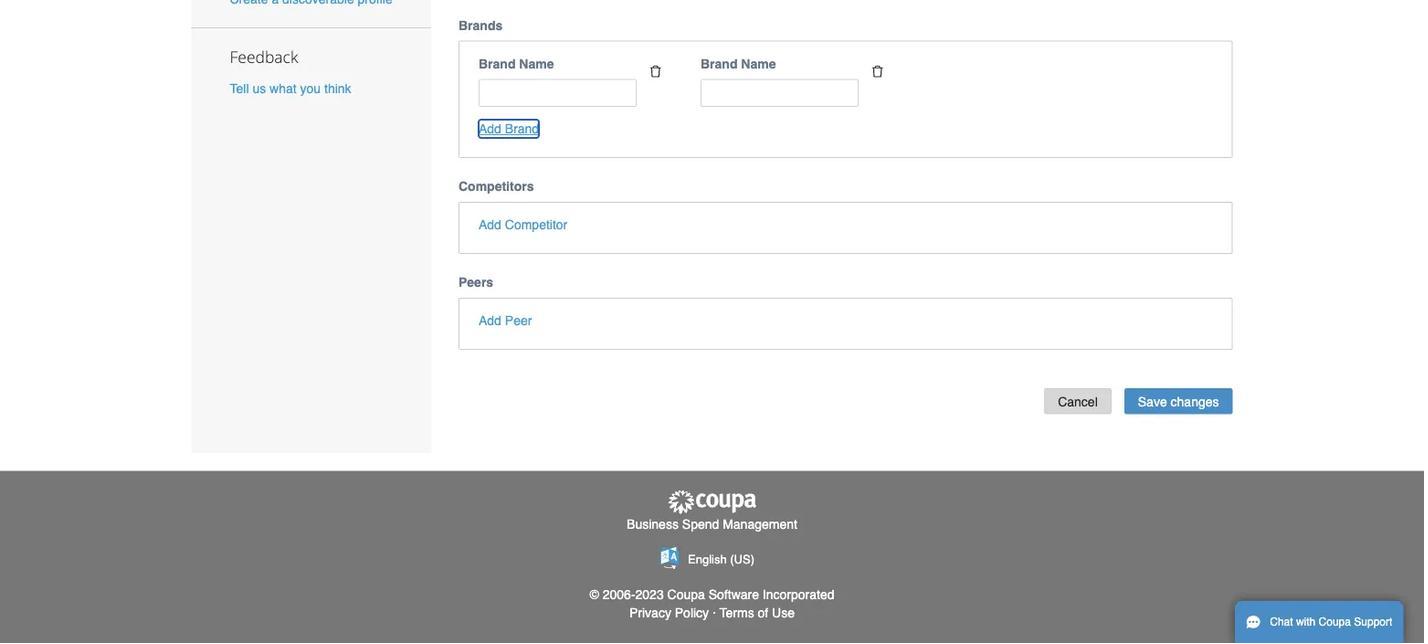 Task type: vqa. For each thing, say whether or not it's contained in the screenshot.
leftmost Brand Name
yes



Task type: describe. For each thing, give the bounding box(es) containing it.
competitors
[[459, 179, 534, 194]]

tell
[[230, 81, 249, 96]]

policy
[[675, 606, 709, 620]]

add peer
[[479, 313, 532, 328]]

competitor
[[505, 218, 568, 232]]

use
[[772, 606, 795, 620]]

save changes button
[[1125, 388, 1233, 415]]

brands
[[459, 18, 503, 32]]

support
[[1355, 616, 1393, 629]]

2 brand name text field from the left
[[701, 79, 859, 107]]

with
[[1297, 616, 1316, 629]]

add competitor button
[[479, 216, 568, 234]]

add for add brand
[[479, 122, 502, 136]]

save changes
[[1139, 394, 1220, 409]]

privacy policy link
[[630, 606, 709, 620]]

brand name for first brand name 'text field' from left
[[479, 56, 554, 71]]

management
[[723, 517, 798, 532]]

feedback
[[230, 46, 298, 67]]

peers
[[459, 275, 494, 290]]

terms of use
[[720, 606, 795, 620]]

cancel link
[[1045, 388, 1112, 415]]

cancel
[[1059, 394, 1098, 409]]

of
[[758, 606, 769, 620]]

english
[[688, 552, 727, 566]]

privacy policy
[[630, 606, 709, 620]]

coupa inside chat with coupa support button
[[1319, 616, 1352, 629]]

1 brand name text field from the left
[[479, 79, 637, 107]]

spend
[[683, 517, 720, 532]]

terms
[[720, 606, 755, 620]]

business spend management
[[627, 517, 798, 532]]

add brand button
[[479, 120, 539, 138]]

add for add peer
[[479, 313, 502, 328]]

incorporated
[[763, 587, 835, 602]]

terms of use link
[[720, 606, 795, 620]]

peer
[[505, 313, 532, 328]]

business
[[627, 517, 679, 532]]

brand name for 2nd brand name 'text field' from left
[[701, 56, 776, 71]]



Task type: locate. For each thing, give the bounding box(es) containing it.
chat
[[1271, 616, 1294, 629]]

changes
[[1171, 394, 1220, 409]]

add for add competitor
[[479, 218, 502, 232]]

1 vertical spatial coupa
[[1319, 616, 1352, 629]]

3 add from the top
[[479, 313, 502, 328]]

add peer button
[[479, 312, 532, 330]]

add competitor
[[479, 218, 568, 232]]

brand name
[[479, 56, 554, 71], [701, 56, 776, 71]]

tell us what you think button
[[230, 79, 351, 98]]

© 2006-2023 coupa software incorporated
[[590, 587, 835, 602]]

name for first brand name 'text field' from left
[[519, 56, 554, 71]]

chat with coupa support button
[[1236, 601, 1404, 643]]

0 vertical spatial add
[[479, 122, 502, 136]]

©
[[590, 587, 599, 602]]

you
[[300, 81, 321, 96]]

2 vertical spatial add
[[479, 313, 502, 328]]

0 horizontal spatial brand name
[[479, 56, 554, 71]]

2006-
[[603, 587, 636, 602]]

coupa supplier portal image
[[667, 489, 758, 515]]

coupa up policy
[[668, 587, 705, 602]]

1 name from the left
[[519, 56, 554, 71]]

0 vertical spatial coupa
[[668, 587, 705, 602]]

1 horizontal spatial name
[[742, 56, 776, 71]]

add down competitors
[[479, 218, 502, 232]]

brand inside add brand button
[[505, 122, 539, 136]]

name
[[519, 56, 554, 71], [742, 56, 776, 71]]

coupa right with
[[1319, 616, 1352, 629]]

1 horizontal spatial brand name
[[701, 56, 776, 71]]

add inside button
[[479, 122, 502, 136]]

1 horizontal spatial brand name text field
[[701, 79, 859, 107]]

1 add from the top
[[479, 122, 502, 136]]

1 vertical spatial add
[[479, 218, 502, 232]]

add up competitors
[[479, 122, 502, 136]]

2 brand name from the left
[[701, 56, 776, 71]]

brand
[[479, 56, 516, 71], [701, 56, 738, 71], [505, 122, 539, 136]]

name for 2nd brand name 'text field' from left
[[742, 56, 776, 71]]

us
[[253, 81, 266, 96]]

0 horizontal spatial coupa
[[668, 587, 705, 602]]

privacy
[[630, 606, 672, 620]]

0 horizontal spatial name
[[519, 56, 554, 71]]

chat with coupa support
[[1271, 616, 1393, 629]]

1 horizontal spatial coupa
[[1319, 616, 1352, 629]]

think
[[324, 81, 351, 96]]

0 horizontal spatial brand name text field
[[479, 79, 637, 107]]

tell us what you think
[[230, 81, 351, 96]]

1 brand name from the left
[[479, 56, 554, 71]]

english (us)
[[688, 552, 755, 566]]

add brand
[[479, 122, 539, 136]]

2023
[[636, 587, 664, 602]]

save
[[1139, 394, 1168, 409]]

add
[[479, 122, 502, 136], [479, 218, 502, 232], [479, 313, 502, 328]]

software
[[709, 587, 759, 602]]

coupa
[[668, 587, 705, 602], [1319, 616, 1352, 629]]

(us)
[[731, 552, 755, 566]]

what
[[270, 81, 297, 96]]

add left peer
[[479, 313, 502, 328]]

2 add from the top
[[479, 218, 502, 232]]

2 name from the left
[[742, 56, 776, 71]]

Brand Name text field
[[479, 79, 637, 107], [701, 79, 859, 107]]



